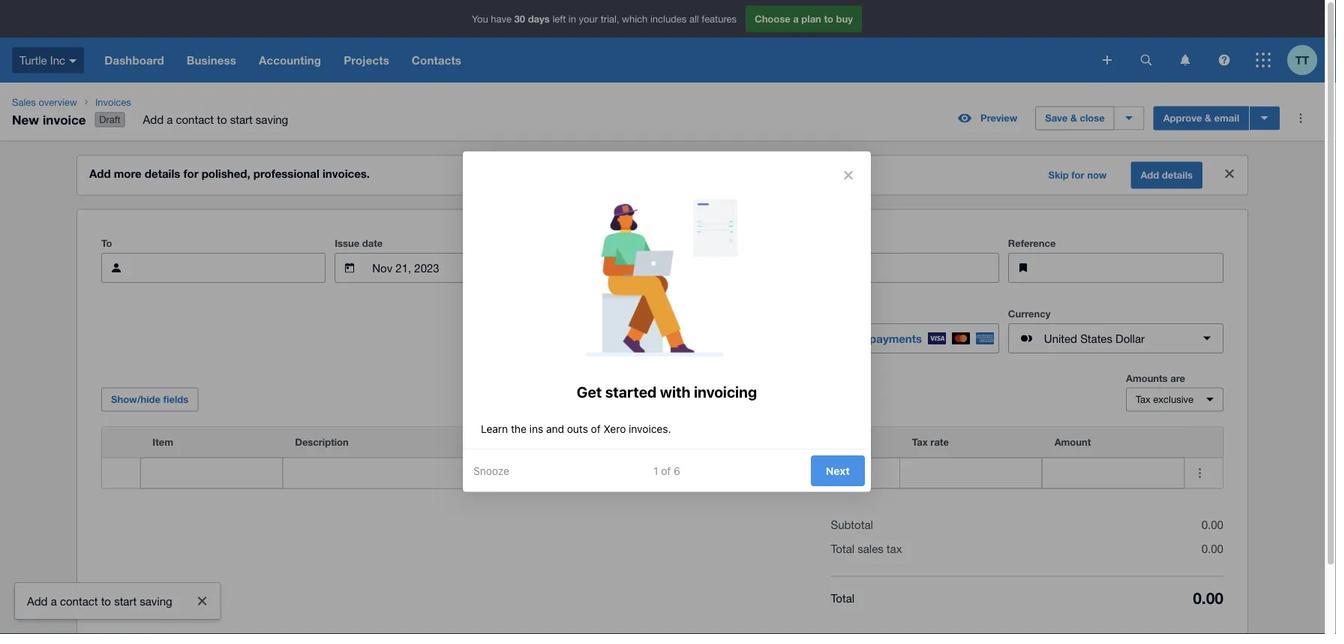 Task type: locate. For each thing, give the bounding box(es) containing it.
subtotal
[[831, 518, 873, 531]]

to inside tt banner
[[824, 13, 834, 25]]

attach files
[[111, 592, 164, 604]]

tax inside invoice line item list element
[[912, 437, 928, 448]]

overview
[[39, 96, 77, 108]]

your
[[579, 13, 598, 25]]

tt
[[1296, 53, 1310, 67]]

0 vertical spatial start
[[230, 113, 253, 126]]

svg image
[[1181, 54, 1191, 66], [1219, 54, 1230, 66], [1103, 56, 1112, 65]]

to left "attach"
[[101, 594, 111, 608]]

svg image up 'approve'
[[1181, 54, 1191, 66]]

new invoice
[[12, 112, 86, 127]]

attach
[[111, 592, 142, 604]]

svg image
[[1256, 53, 1271, 68], [1141, 54, 1152, 66], [69, 59, 77, 63]]

saving inside status
[[140, 594, 172, 608]]

date
[[362, 238, 383, 249], [581, 238, 601, 249]]

1 & from the left
[[1071, 112, 1078, 124]]

a left plan
[[793, 13, 799, 25]]

start down invoices link
[[230, 113, 253, 126]]

navigation
[[93, 38, 1093, 83]]

Issue date text field
[[371, 254, 514, 282]]

a left "attach"
[[51, 594, 57, 608]]

0 vertical spatial add a contact to start saving
[[143, 113, 288, 126]]

date for issue date
[[362, 238, 383, 249]]

start left files
[[114, 594, 137, 608]]

to down invoices link
[[217, 113, 227, 126]]

includes
[[651, 13, 687, 25]]

polished,
[[202, 167, 250, 181]]

Invoice number text field
[[820, 254, 999, 282]]

add inside button
[[1141, 169, 1160, 181]]

sales
[[12, 96, 36, 108]]

tax down amounts
[[1136, 394, 1151, 405]]

dialog
[[462, 150, 872, 493]]

& left email
[[1205, 112, 1212, 124]]

for
[[183, 167, 199, 181], [1072, 169, 1085, 181]]

1 horizontal spatial for
[[1072, 169, 1085, 181]]

tax left rate
[[912, 437, 928, 448]]

1 vertical spatial to
[[217, 113, 227, 126]]

0.00
[[1202, 518, 1224, 531], [1202, 542, 1224, 555], [1193, 588, 1224, 607]]

date right the issue
[[362, 238, 383, 249]]

date for due date
[[581, 238, 601, 249]]

up
[[818, 332, 831, 345]]

add more details for polished, professional invoices. status
[[77, 156, 1248, 195]]

start
[[230, 113, 253, 126], [114, 594, 137, 608]]

0 horizontal spatial start
[[114, 594, 137, 608]]

0 horizontal spatial to
[[101, 594, 111, 608]]

approve
[[1164, 112, 1203, 124]]

contact left "attach"
[[60, 594, 98, 608]]

1 vertical spatial tax
[[912, 437, 928, 448]]

0 horizontal spatial svg image
[[1103, 56, 1112, 65]]

buy
[[836, 13, 853, 25]]

have
[[491, 13, 512, 25]]

1 date from the left
[[362, 238, 383, 249]]

0 horizontal spatial contact
[[60, 594, 98, 608]]

1 horizontal spatial tax
[[1136, 394, 1151, 405]]

all
[[690, 13, 699, 25]]

details down 'approve'
[[1162, 169, 1193, 181]]

1 horizontal spatial &
[[1205, 112, 1212, 124]]

total down subtotal
[[831, 542, 855, 555]]

choose a plan to buy
[[755, 13, 853, 25]]

a down invoices link
[[167, 113, 173, 126]]

set
[[797, 332, 814, 345]]

details right the more
[[145, 167, 180, 181]]

united
[[1045, 332, 1078, 345]]

Due date text field
[[595, 254, 739, 282]]

save & close button
[[1036, 106, 1115, 130]]

&
[[1071, 112, 1078, 124], [1205, 112, 1212, 124]]

tax for tax exclusive
[[1136, 394, 1151, 405]]

1 vertical spatial a
[[167, 113, 173, 126]]

& for close
[[1071, 112, 1078, 124]]

issue date
[[335, 238, 383, 249]]

0 vertical spatial a
[[793, 13, 799, 25]]

total
[[831, 542, 855, 555], [831, 591, 855, 604]]

add a contact to start saving status
[[15, 583, 220, 619]]

rate
[[931, 437, 949, 448]]

online
[[834, 332, 867, 345]]

add
[[143, 113, 164, 126], [89, 167, 111, 181], [1141, 169, 1160, 181], [27, 594, 48, 608]]

start inside status
[[114, 594, 137, 608]]

email
[[1215, 112, 1240, 124]]

amount
[[1055, 437, 1091, 448]]

for left polished,
[[183, 167, 199, 181]]

a
[[793, 13, 799, 25], [167, 113, 173, 126], [51, 594, 57, 608]]

dollar
[[1116, 332, 1145, 345]]

set up online payments
[[797, 332, 922, 345]]

days
[[528, 13, 550, 25]]

Amount field
[[1043, 459, 1185, 488]]

more
[[114, 167, 142, 181]]

0 vertical spatial total
[[831, 542, 855, 555]]

united states dollar
[[1045, 332, 1145, 345]]

Reference text field
[[1045, 254, 1223, 282]]

2 & from the left
[[1205, 112, 1212, 124]]

0.00 for subtotal
[[1202, 518, 1224, 531]]

To text field
[[137, 254, 325, 282]]

svg image up close
[[1103, 56, 1112, 65]]

show/hide
[[111, 394, 161, 405]]

1 vertical spatial start
[[114, 594, 137, 608]]

plan
[[802, 13, 822, 25]]

1 horizontal spatial saving
[[256, 113, 288, 126]]

tax
[[1136, 394, 1151, 405], [912, 437, 928, 448]]

1 vertical spatial contact
[[60, 594, 98, 608]]

show/hide fields
[[111, 394, 189, 405]]

1 vertical spatial add a contact to start saving
[[27, 594, 172, 608]]

1 horizontal spatial contact
[[176, 113, 214, 126]]

sales overview link
[[6, 95, 83, 110]]

tax rate
[[912, 437, 949, 448]]

2 vertical spatial to
[[101, 594, 111, 608]]

contact down invoices link
[[176, 113, 214, 126]]

2 horizontal spatial to
[[824, 13, 834, 25]]

0 vertical spatial 0.00
[[1202, 518, 1224, 531]]

2 vertical spatial 0.00
[[1193, 588, 1224, 607]]

for left now
[[1072, 169, 1085, 181]]

1 horizontal spatial date
[[581, 238, 601, 249]]

1 vertical spatial saving
[[140, 594, 172, 608]]

0 horizontal spatial saving
[[140, 594, 172, 608]]

tax for tax rate
[[912, 437, 928, 448]]

0 horizontal spatial a
[[51, 594, 57, 608]]

invoices link
[[89, 95, 300, 110]]

add a contact to start saving
[[143, 113, 288, 126], [27, 594, 172, 608]]

add a contact to start saving inside status
[[27, 594, 172, 608]]

1 vertical spatial total
[[831, 591, 855, 604]]

1 horizontal spatial a
[[167, 113, 173, 126]]

0 vertical spatial to
[[824, 13, 834, 25]]

& right the save
[[1071, 112, 1078, 124]]

tt button
[[1288, 38, 1325, 83]]

2 vertical spatial a
[[51, 594, 57, 608]]

total down total sales tax
[[831, 591, 855, 604]]

0 horizontal spatial date
[[362, 238, 383, 249]]

navigation inside tt banner
[[93, 38, 1093, 83]]

amounts are
[[1126, 372, 1186, 384]]

0 vertical spatial tax
[[1136, 394, 1151, 405]]

a inside tt banner
[[793, 13, 799, 25]]

to left buy
[[824, 13, 834, 25]]

1 horizontal spatial details
[[1162, 169, 1193, 181]]

invoices.
[[323, 167, 370, 181]]

2 horizontal spatial a
[[793, 13, 799, 25]]

a inside status
[[51, 594, 57, 608]]

1 total from the top
[[831, 542, 855, 555]]

svg image up email
[[1219, 54, 1230, 66]]

tax
[[887, 542, 902, 555]]

skip for now
[[1049, 169, 1107, 181]]

attach files button
[[101, 586, 187, 610]]

close
[[1080, 112, 1105, 124]]

0 horizontal spatial svg image
[[69, 59, 77, 63]]

tax inside popup button
[[1136, 394, 1151, 405]]

date right due
[[581, 238, 601, 249]]

to
[[101, 238, 112, 249]]

price
[[627, 437, 651, 448]]

0 horizontal spatial &
[[1071, 112, 1078, 124]]

to
[[824, 13, 834, 25], [217, 113, 227, 126], [101, 594, 111, 608]]

2 date from the left
[[581, 238, 601, 249]]

& for email
[[1205, 112, 1212, 124]]

Description text field
[[283, 459, 538, 488]]

2 horizontal spatial svg image
[[1256, 53, 1271, 68]]

to inside status
[[101, 594, 111, 608]]

1 horizontal spatial start
[[230, 113, 253, 126]]

skip for now button
[[1040, 163, 1116, 187]]

contact
[[176, 113, 214, 126], [60, 594, 98, 608]]

0 horizontal spatial tax
[[912, 437, 928, 448]]

which
[[622, 13, 648, 25]]

left
[[553, 13, 566, 25]]

1 vertical spatial 0.00
[[1202, 542, 1224, 555]]

description
[[295, 437, 349, 448]]

2 total from the top
[[831, 591, 855, 604]]

details
[[145, 167, 180, 181], [1162, 169, 1193, 181]]



Task type: describe. For each thing, give the bounding box(es) containing it.
due date
[[559, 238, 601, 249]]

contact element
[[101, 253, 326, 283]]

now
[[1088, 169, 1107, 181]]

turtle
[[20, 53, 47, 67]]

save & close
[[1046, 112, 1105, 124]]

turtle inc button
[[0, 38, 93, 83]]

you
[[472, 13, 488, 25]]

for inside button
[[1072, 169, 1085, 181]]

0 horizontal spatial for
[[183, 167, 199, 181]]

add details
[[1141, 169, 1193, 181]]

30
[[515, 13, 525, 25]]

total for total sales tax
[[831, 542, 855, 555]]

tt banner
[[0, 0, 1325, 83]]

show/hide fields button
[[101, 388, 198, 412]]

reference
[[1009, 238, 1056, 249]]

tax exclusive
[[1136, 394, 1194, 405]]

files
[[144, 592, 164, 604]]

Price field
[[615, 459, 757, 488]]

payments
[[870, 332, 922, 345]]

inc
[[50, 53, 65, 67]]

save
[[1046, 112, 1068, 124]]

choose
[[755, 13, 791, 25]]

details inside button
[[1162, 169, 1193, 181]]

in
[[569, 13, 576, 25]]

you have 30 days left in your trial, which includes all features
[[472, 13, 737, 25]]

qty.
[[551, 437, 569, 448]]

invoices
[[95, 96, 131, 108]]

features
[[702, 13, 737, 25]]

are
[[1171, 372, 1186, 384]]

contact inside status
[[60, 594, 98, 608]]

tax exclusive button
[[1126, 388, 1224, 412]]

0 vertical spatial saving
[[256, 113, 288, 126]]

professional
[[254, 167, 320, 181]]

sales overview
[[12, 96, 77, 108]]

draft
[[99, 114, 121, 125]]

currency
[[1009, 308, 1051, 320]]

approve & email button
[[1154, 106, 1250, 130]]

account
[[770, 437, 809, 448]]

turtle inc
[[20, 53, 65, 67]]

approve & email
[[1164, 112, 1240, 124]]

sales
[[858, 542, 884, 555]]

item
[[153, 437, 173, 448]]

due
[[559, 238, 578, 249]]

states
[[1081, 332, 1113, 345]]

add more details for polished, professional invoices.
[[89, 167, 370, 181]]

0 vertical spatial contact
[[176, 113, 214, 126]]

preview
[[981, 112, 1018, 124]]

1 horizontal spatial svg image
[[1141, 54, 1152, 66]]

set up online payments button
[[784, 324, 1000, 354]]

amounts
[[1126, 372, 1168, 384]]

preview button
[[949, 106, 1027, 130]]

issue
[[335, 238, 360, 249]]

svg image inside turtle inc "popup button"
[[69, 59, 77, 63]]

1 horizontal spatial svg image
[[1181, 54, 1191, 66]]

new
[[12, 112, 39, 127]]

0 horizontal spatial details
[[145, 167, 180, 181]]

2 horizontal spatial svg image
[[1219, 54, 1230, 66]]

skip
[[1049, 169, 1069, 181]]

invoice line item list element
[[101, 427, 1224, 489]]

united states dollar button
[[1009, 324, 1224, 354]]

invoice
[[43, 112, 86, 127]]

fields
[[163, 394, 189, 405]]

total sales tax
[[831, 542, 902, 555]]

total for total
[[831, 591, 855, 604]]

exclusive
[[1154, 394, 1194, 405]]

add details button
[[1131, 162, 1203, 189]]

1 horizontal spatial to
[[217, 113, 227, 126]]

0.00 for total sales tax
[[1202, 542, 1224, 555]]

trial,
[[601, 13, 620, 25]]



Task type: vqa. For each thing, say whether or not it's contained in the screenshot.
overview
yes



